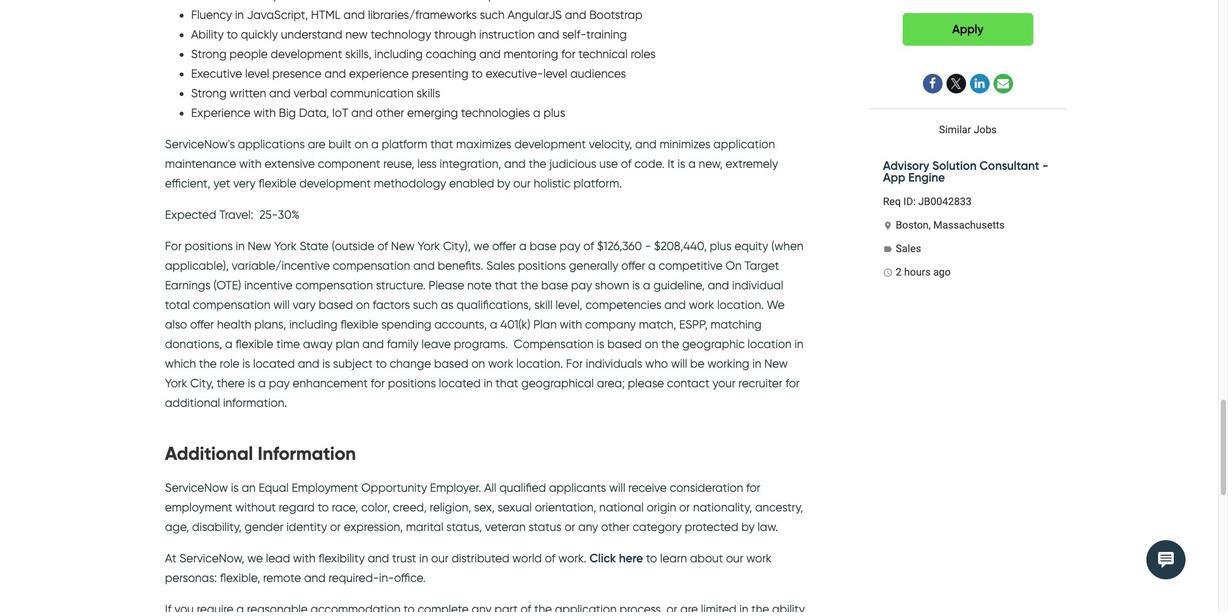 Task type: locate. For each thing, give the bounding box(es) containing it.
0 vertical spatial strong
[[191, 47, 227, 61]]

1 vertical spatial location.
[[516, 357, 563, 370]]

no color image containing label
[[883, 244, 893, 254]]

1 horizontal spatial located
[[439, 376, 481, 390]]

0 vertical spatial pay
[[559, 239, 580, 253]]

location_on boston, massachusetts
[[883, 219, 1005, 232]]

compensation down (outside
[[333, 259, 410, 272]]

0 vertical spatial base
[[530, 239, 557, 253]]

1 horizontal spatial including
[[374, 47, 423, 61]]

leave
[[421, 337, 451, 351]]

a
[[533, 106, 541, 119], [371, 137, 379, 151], [688, 157, 696, 170], [519, 239, 527, 253], [648, 259, 656, 272], [643, 278, 650, 292], [490, 317, 497, 331], [225, 337, 233, 351], [258, 376, 266, 390]]

1 vertical spatial other
[[601, 520, 630, 534]]

with
[[253, 106, 276, 119], [239, 157, 262, 170], [560, 317, 582, 331], [293, 551, 315, 565]]

1 horizontal spatial based
[[434, 357, 468, 370]]

with down the level,
[[560, 317, 582, 331]]

2 horizontal spatial offer
[[621, 259, 645, 272]]

- right the consultant
[[1042, 159, 1048, 173]]

such
[[480, 8, 505, 21], [413, 298, 438, 311]]

to inside the to learn about our work personas: flexible, remote and required-in-office.
[[646, 551, 657, 565]]

0 horizontal spatial other
[[376, 106, 404, 119]]

0 horizontal spatial we
[[247, 551, 263, 565]]

no color image
[[883, 268, 893, 278]]

0 horizontal spatial -
[[645, 239, 651, 253]]

for
[[165, 239, 182, 253], [566, 357, 583, 370]]

our right the enabled
[[513, 176, 531, 190]]

company
[[585, 317, 636, 331]]

roles
[[631, 47, 656, 61]]

1 horizontal spatial of
[[545, 551, 555, 565]]

plus up judicious
[[543, 106, 565, 119]]

with right lead
[[293, 551, 315, 565]]

1 vertical spatial sales
[[486, 259, 515, 272]]

0 vertical spatial other
[[376, 106, 404, 119]]

2 vertical spatial pay
[[269, 376, 290, 390]]

plus
[[543, 106, 565, 119], [710, 239, 732, 253]]

extremely
[[726, 157, 778, 170]]

please
[[429, 278, 464, 292]]

offer down $126,360 at top
[[621, 259, 645, 272]]

1 vertical spatial we
[[247, 551, 263, 565]]

level down mentoring
[[543, 67, 567, 80]]

0 vertical spatial by
[[497, 176, 510, 190]]

integration,
[[440, 157, 501, 170]]

additional
[[165, 396, 220, 409]]

level down people
[[245, 67, 269, 80]]

and up self-
[[565, 8, 586, 21]]

and down away
[[298, 357, 319, 370]]

an
[[242, 481, 256, 494]]

25-
[[259, 208, 278, 221]]

written
[[229, 86, 266, 100]]

individual
[[732, 278, 783, 292]]

and inside at servicenow, we lead with flexibility and trust in our distributed world of work. click here
[[368, 551, 389, 565]]

1 vertical spatial including
[[289, 317, 338, 331]]

positions
[[185, 239, 233, 253], [518, 259, 566, 272], [388, 376, 436, 390]]

location_on
[[883, 221, 893, 231]]

state
[[300, 239, 329, 253]]

positions up skill
[[518, 259, 566, 272]]

for right recruiter
[[785, 376, 800, 390]]

remote
[[263, 571, 301, 585]]

to right subject on the left
[[376, 357, 387, 370]]

the left judicious
[[529, 157, 546, 170]]

2 vertical spatial positions
[[388, 376, 436, 390]]

and down the 'maximizes'
[[504, 157, 526, 170]]

development up judicious
[[514, 137, 586, 151]]

2 level from the left
[[543, 67, 567, 80]]

including up away
[[289, 317, 338, 331]]

0 vertical spatial located
[[253, 357, 295, 370]]

plan
[[533, 317, 557, 331]]

will left vary
[[273, 298, 290, 311]]

no color image containing location_on
[[883, 221, 893, 231]]

to down 'employment'
[[318, 500, 329, 514]]

applicable),
[[165, 259, 229, 272]]

2 horizontal spatial based
[[607, 337, 642, 351]]

req id: jb0042833
[[883, 196, 972, 208]]

lead
[[266, 551, 290, 565]]

including
[[374, 47, 423, 61], [289, 317, 338, 331]]

0 vertical spatial location.
[[717, 298, 764, 311]]

located
[[253, 357, 295, 370], [439, 376, 481, 390]]

servicenow
[[165, 481, 228, 494]]

1 vertical spatial development
[[514, 137, 586, 151]]

other down 'communication'
[[376, 106, 404, 119]]

skills,
[[345, 47, 372, 61]]

or
[[679, 500, 690, 514], [330, 520, 341, 534], [564, 520, 575, 534]]

1 vertical spatial positions
[[518, 259, 566, 272]]

1 vertical spatial such
[[413, 298, 438, 311]]

in right location
[[795, 337, 804, 351]]

1 vertical spatial flexible
[[340, 317, 378, 331]]

0 horizontal spatial or
[[330, 520, 341, 534]]

plus inside for positions in new york state (outside of new york city), we offer a base pay of $126,360 - $208,440, plus equity (when applicable), variable/incentive compensation and benefits. sales positions generally offer a competitive on target earnings (ote) incentive compensation structure. please note that the base pay shown is a guideline, and individual total compensation will vary based on factors such as qualifications, skill level, competencies and work location. we also offer health plans, including flexible spending accounts, a 401(k) plan with company match, espp, matching donations, a flexible time away plan and family leave programs.   compensation is based on the geographic location in which the role is located and is subject to change based on work location. for individuals who will be working in new york city, there is a pay enhancement for positions located in that geographical area; please contact your recruiter for additional information.
[[710, 239, 732, 253]]

access_time 2 hours ago
[[883, 266, 951, 279]]

in right fluency
[[235, 8, 244, 21]]

by inside servicenow is an equal employment opportunity employer. all qualified applicants will receive consideration for employment without regard to race, color, creed, religion, sex, sexual orientation, national origin or nationality, ancestry, age, disability, gender identity or expression, marital status, veteran status or any other category protected by law.
[[741, 520, 755, 534]]

positions up applicable),
[[185, 239, 233, 253]]

with up very
[[239, 157, 262, 170]]

flexible,
[[220, 571, 260, 585]]

is right it
[[678, 157, 685, 170]]

is up information.
[[248, 376, 255, 390]]

development down understand
[[271, 47, 342, 61]]

-
[[1042, 159, 1048, 173], [645, 239, 651, 253]]

experience
[[349, 67, 409, 80]]

shown
[[595, 278, 629, 292]]

servicenow's applications are built on a platform that maximizes development velocity, and minimizes application maintenance with extensive component reuse, less integration, and the judicious use of code. it is a new, extremely efficient, yet very flexible development methodology enabled by our holistic platform.
[[165, 137, 778, 190]]

compensation up health
[[193, 298, 270, 311]]

we inside at servicenow, we lead with flexibility and trust in our distributed world of work. click here
[[247, 551, 263, 565]]

0 horizontal spatial plus
[[543, 106, 565, 119]]

1 vertical spatial strong
[[191, 86, 227, 100]]

that up qualifications,
[[495, 278, 517, 292]]

0 horizontal spatial such
[[413, 298, 438, 311]]

1 horizontal spatial other
[[601, 520, 630, 534]]

strong down the executive
[[191, 86, 227, 100]]

is up competencies
[[632, 278, 640, 292]]

fluency
[[191, 8, 232, 21]]

no color image
[[883, 221, 893, 231], [883, 244, 893, 254]]

0 vertical spatial such
[[480, 8, 505, 21]]

competitive
[[659, 259, 723, 272]]

of up generally
[[583, 239, 594, 253]]

0 horizontal spatial by
[[497, 176, 510, 190]]

1 vertical spatial plus
[[710, 239, 732, 253]]

other inside servicenow is an equal employment opportunity employer. all qualified applicants will receive consideration for employment without regard to race, color, creed, religion, sex, sexual orientation, national origin or nationality, ancestry, age, disability, gender identity or expression, marital status, veteran status or any other category protected by law.
[[601, 520, 630, 534]]

based
[[319, 298, 353, 311], [607, 337, 642, 351], [434, 357, 468, 370]]

flexibility
[[318, 551, 365, 565]]

apply
[[952, 22, 984, 37]]

no color image up the label
[[883, 221, 893, 231]]

level
[[245, 67, 269, 80], [543, 67, 567, 80]]

1 horizontal spatial positions
[[388, 376, 436, 390]]

qualified
[[499, 481, 546, 494]]

with left 'big'
[[253, 106, 276, 119]]

2 vertical spatial compensation
[[193, 298, 270, 311]]

or down race,
[[330, 520, 341, 534]]

1 vertical spatial base
[[541, 278, 568, 292]]

1 horizontal spatial for
[[566, 357, 583, 370]]

quickly
[[241, 27, 278, 41]]

2 vertical spatial that
[[496, 376, 518, 390]]

0 vertical spatial that
[[430, 137, 453, 151]]

0 horizontal spatial for
[[165, 239, 182, 253]]

pay up generally
[[559, 239, 580, 253]]

we right the city),
[[474, 239, 489, 253]]

jobs
[[974, 123, 997, 136]]

0 vertical spatial positions
[[185, 239, 233, 253]]

location
[[748, 337, 792, 351]]

1 horizontal spatial sales
[[896, 243, 921, 255]]

presence
[[272, 67, 322, 80]]

less
[[417, 157, 437, 170]]

of inside at servicenow, we lead with flexibility and trust in our distributed world of work. click here
[[545, 551, 555, 565]]

that left geographical
[[496, 376, 518, 390]]

flexible down extensive
[[259, 176, 296, 190]]

in inside fluency in javascript, html and libraries/frameworks such angularjs and bootstrap ability to quickly understand new technology through instruction and self-training strong people development skills, including coaching and mentoring for technical roles executive level presence and experience presenting to executive-level audiences strong written and verbal communication skills experience with big data, iot and other emerging technologies a plus
[[235, 8, 244, 21]]

factors
[[373, 298, 410, 311]]

and
[[343, 8, 365, 21], [565, 8, 586, 21], [538, 27, 559, 41], [479, 47, 501, 61], [324, 67, 346, 80], [269, 86, 291, 100], [351, 106, 373, 119], [635, 137, 657, 151], [504, 157, 526, 170], [413, 259, 435, 272], [708, 278, 729, 292], [664, 298, 686, 311], [362, 337, 384, 351], [298, 357, 319, 370], [368, 551, 389, 565], [304, 571, 326, 585]]

0 horizontal spatial level
[[245, 67, 269, 80]]

that inside servicenow's applications are built on a platform that maximizes development velocity, and minimizes application maintenance with extensive component reuse, less integration, and the judicious use of code. it is a new, extremely efficient, yet very flexible development methodology enabled by our holistic platform.
[[430, 137, 453, 151]]

to down coaching
[[471, 67, 483, 80]]

big
[[279, 106, 296, 119]]

sales inside for positions in new york state (outside of new york city), we offer a base pay of $126,360 - $208,440, plus equity (when applicable), variable/incentive compensation and benefits. sales positions generally offer a competitive on target earnings (ote) incentive compensation structure. please note that the base pay shown is a guideline, and individual total compensation will vary based on factors such as qualifications, skill level, competencies and work location. we also offer health plans, including flexible spending accounts, a 401(k) plan with company match, espp, matching donations, a flexible time away plan and family leave programs.   compensation is based on the geographic location in which the role is located and is subject to change based on work location. for individuals who will be working in new york city, there is a pay enhancement for positions located in that geographical area; please contact your recruiter for additional information.
[[486, 259, 515, 272]]

for down subject on the left
[[371, 376, 385, 390]]

flexible up plan
[[340, 317, 378, 331]]

such up 'instruction'
[[480, 8, 505, 21]]

pay up information.
[[269, 376, 290, 390]]

0 horizontal spatial located
[[253, 357, 295, 370]]

self-
[[562, 27, 586, 41]]

and up of code.
[[635, 137, 657, 151]]

is down company
[[597, 337, 604, 351]]

0 horizontal spatial location.
[[516, 357, 563, 370]]

we
[[767, 298, 785, 311]]

1 horizontal spatial will
[[609, 481, 625, 494]]

0 vertical spatial for
[[165, 239, 182, 253]]

0 vertical spatial based
[[319, 298, 353, 311]]

at
[[165, 551, 177, 565]]

that
[[430, 137, 453, 151], [495, 278, 517, 292], [496, 376, 518, 390]]

2 strong from the top
[[191, 86, 227, 100]]

flexible inside servicenow's applications are built on a platform that maximizes development velocity, and minimizes application maintenance with extensive component reuse, less integration, and the judicious use of code. it is a new, extremely efficient, yet very flexible development methodology enabled by our holistic platform.
[[259, 176, 296, 190]]

for up applicable),
[[165, 239, 182, 253]]

is up enhancement
[[322, 357, 330, 370]]

presenting
[[412, 67, 469, 80]]

2 horizontal spatial will
[[671, 357, 687, 370]]

new
[[248, 239, 271, 253], [391, 239, 415, 253], [764, 357, 788, 370]]

sales right the label
[[896, 243, 921, 255]]

0 horizontal spatial our
[[431, 551, 449, 565]]

component
[[318, 157, 380, 170]]

2 vertical spatial based
[[434, 357, 468, 370]]

work down "401(k)"
[[488, 357, 513, 370]]

including inside fluency in javascript, html and libraries/frameworks such angularjs and bootstrap ability to quickly understand new technology through instruction and self-training strong people development skills, including coaching and mentoring for technical roles executive level presence and experience presenting to executive-level audiences strong written and verbal communication skills experience with big data, iot and other emerging technologies a plus
[[374, 47, 423, 61]]

0 vertical spatial including
[[374, 47, 423, 61]]

0 horizontal spatial based
[[319, 298, 353, 311]]

0 horizontal spatial of
[[377, 239, 388, 253]]

plus up on
[[710, 239, 732, 253]]

efficient,
[[165, 176, 210, 190]]

such inside for positions in new york state (outside of new york city), we offer a base pay of $126,360 - $208,440, plus equity (when applicable), variable/incentive compensation and benefits. sales positions generally offer a competitive on target earnings (ote) incentive compensation structure. please note that the base pay shown is a guideline, and individual total compensation will vary based on factors such as qualifications, skill level, competencies and work location. we also offer health plans, including flexible spending accounts, a 401(k) plan with company match, espp, matching donations, a flexible time away plan and family leave programs.   compensation is based on the geographic location in which the role is located and is subject to change based on work location. for individuals who will be working in new york city, there is a pay enhancement for positions located in that geographical area; please contact your recruiter for additional information.
[[413, 298, 438, 311]]

location. down compensation
[[516, 357, 563, 370]]

disability,
[[192, 520, 242, 534]]

1 vertical spatial based
[[607, 337, 642, 351]]

1 horizontal spatial location.
[[717, 298, 764, 311]]

sales up note
[[486, 259, 515, 272]]

competencies
[[585, 298, 661, 311]]

1 vertical spatial -
[[645, 239, 651, 253]]

2 vertical spatial offer
[[190, 317, 214, 331]]

for down self-
[[561, 47, 576, 61]]

with inside fluency in javascript, html and libraries/frameworks such angularjs and bootstrap ability to quickly understand new technology through instruction and self-training strong people development skills, including coaching and mentoring for technical roles executive level presence and experience presenting to executive-level audiences strong written and verbal communication skills experience with big data, iot and other emerging technologies a plus
[[253, 106, 276, 119]]

location. up matching
[[717, 298, 764, 311]]

and right iot
[[351, 106, 373, 119]]

offer right the city),
[[492, 239, 516, 253]]

work down 'law.'
[[746, 551, 772, 565]]

we inside for positions in new york state (outside of new york city), we offer a base pay of $126,360 - $208,440, plus equity (when applicable), variable/incentive compensation and benefits. sales positions generally offer a competitive on target earnings (ote) incentive compensation structure. please note that the base pay shown is a guideline, and individual total compensation will vary based on factors such as qualifications, skill level, competencies and work location. we also offer health plans, including flexible spending accounts, a 401(k) plan with company match, espp, matching donations, a flexible time away plan and family leave programs.   compensation is based on the geographic location in which the role is located and is subject to change based on work location. for individuals who will be working in new york city, there is a pay enhancement for positions located in that geographical area; please contact your recruiter for additional information.
[[474, 239, 489, 253]]

the inside servicenow's applications are built on a platform that maximizes development velocity, and minimizes application maintenance with extensive component reuse, less integration, and the judicious use of code. it is a new, extremely efficient, yet very flexible development methodology enabled by our holistic platform.
[[529, 157, 546, 170]]

employer.
[[430, 481, 481, 494]]

similar jobs
[[939, 123, 997, 136]]

development inside fluency in javascript, html and libraries/frameworks such angularjs and bootstrap ability to quickly understand new technology through instruction and self-training strong people development skills, including coaching and mentoring for technical roles executive level presence and experience presenting to executive-level audiences strong written and verbal communication skills experience with big data, iot and other emerging technologies a plus
[[271, 47, 342, 61]]

2 horizontal spatial of
[[583, 239, 594, 253]]

is left an
[[231, 481, 239, 494]]

1 horizontal spatial level
[[543, 67, 567, 80]]

our inside the to learn about our work personas: flexible, remote and required-in-office.
[[726, 551, 743, 565]]

new up 'variable/incentive'
[[248, 239, 271, 253]]

with inside servicenow's applications are built on a platform that maximizes development velocity, and minimizes application maintenance with extensive component reuse, less integration, and the judicious use of code. it is a new, extremely efficient, yet very flexible development methodology enabled by our holistic platform.
[[239, 157, 262, 170]]

1 horizontal spatial plus
[[710, 239, 732, 253]]

0 horizontal spatial including
[[289, 317, 338, 331]]

of
[[377, 239, 388, 253], [583, 239, 594, 253], [545, 551, 555, 565]]

plans,
[[254, 317, 286, 331]]

0 vertical spatial -
[[1042, 159, 1048, 173]]

0 vertical spatial offer
[[492, 239, 516, 253]]

of right (outside
[[377, 239, 388, 253]]

2 horizontal spatial positions
[[518, 259, 566, 272]]

0 vertical spatial will
[[273, 298, 290, 311]]

new up the structure.
[[391, 239, 415, 253]]

will up national
[[609, 481, 625, 494]]

and right remote
[[304, 571, 326, 585]]

our right about
[[726, 551, 743, 565]]

we left lead
[[247, 551, 263, 565]]

world
[[512, 551, 542, 565]]

here
[[619, 551, 643, 566]]

through
[[434, 27, 476, 41]]

on right "built"
[[355, 137, 368, 151]]

and up in-
[[368, 551, 389, 565]]

york down which
[[165, 376, 187, 390]]

please
[[628, 376, 664, 390]]

based up individuals
[[607, 337, 642, 351]]

2 horizontal spatial work
[[746, 551, 772, 565]]

by right the enabled
[[497, 176, 510, 190]]

1 vertical spatial compensation
[[295, 278, 373, 292]]

for up geographical
[[566, 357, 583, 370]]

veteran
[[485, 520, 526, 534]]

2 vertical spatial will
[[609, 481, 625, 494]]

0 vertical spatial flexible
[[259, 176, 296, 190]]

ancestry,
[[755, 500, 803, 514]]

york up 'variable/incentive'
[[274, 239, 297, 253]]

or right origin in the right of the page
[[679, 500, 690, 514]]

located down leave
[[439, 376, 481, 390]]

1 horizontal spatial work
[[689, 298, 714, 311]]

1 vertical spatial will
[[671, 357, 687, 370]]

such inside fluency in javascript, html and libraries/frameworks such angularjs and bootstrap ability to quickly understand new technology through instruction and self-training strong people development skills, including coaching and mentoring for technical roles executive level presence and experience presenting to executive-level audiences strong written and verbal communication skills experience with big data, iot and other emerging technologies a plus
[[480, 8, 505, 21]]

0 vertical spatial plus
[[543, 106, 565, 119]]

2 no color image from the top
[[883, 244, 893, 254]]

0 vertical spatial no color image
[[883, 221, 893, 231]]

work.
[[558, 551, 587, 565]]

0 vertical spatial work
[[689, 298, 714, 311]]

geographical
[[521, 376, 594, 390]]

sales
[[896, 243, 921, 255], [486, 259, 515, 272]]

with inside at servicenow, we lead with flexibility and trust in our distributed world of work. click here
[[293, 551, 315, 565]]

1 vertical spatial located
[[439, 376, 481, 390]]

in down expected travel:  25-30%
[[236, 239, 245, 253]]

that up less
[[430, 137, 453, 151]]

will left be
[[671, 357, 687, 370]]

1 horizontal spatial such
[[480, 8, 505, 21]]

work up espp,
[[689, 298, 714, 311]]

people
[[229, 47, 268, 61]]

such left as
[[413, 298, 438, 311]]

no color image up access_time at the right top of the page
[[883, 244, 893, 254]]

jb0042833
[[918, 196, 972, 208]]

verbal
[[294, 86, 327, 100]]

0 horizontal spatial sales
[[486, 259, 515, 272]]

other down national
[[601, 520, 630, 534]]

located down time
[[253, 357, 295, 370]]

and right plan
[[362, 337, 384, 351]]

1 horizontal spatial our
[[513, 176, 531, 190]]

on inside servicenow's applications are built on a platform that maximizes development velocity, and minimizes application maintenance with extensive component reuse, less integration, and the judicious use of code. it is a new, extremely efficient, yet very flexible development methodology enabled by our holistic platform.
[[355, 137, 368, 151]]

1 horizontal spatial or
[[564, 520, 575, 534]]

0 vertical spatial development
[[271, 47, 342, 61]]

on up who
[[645, 337, 658, 351]]

2 horizontal spatial our
[[726, 551, 743, 565]]

development down component
[[299, 176, 371, 190]]

1 horizontal spatial by
[[741, 520, 755, 534]]

compensation up vary
[[295, 278, 373, 292]]

and up please
[[413, 259, 435, 272]]

based right vary
[[319, 298, 353, 311]]

- inside for positions in new york state (outside of new york city), we offer a base pay of $126,360 - $208,440, plus equity (when applicable), variable/incentive compensation and benefits. sales positions generally offer a competitive on target earnings (ote) incentive compensation structure. please note that the base pay shown is a guideline, and individual total compensation will vary based on factors such as qualifications, skill level, competencies and work location. we also offer health plans, including flexible spending accounts, a 401(k) plan with company match, espp, matching donations, a flexible time away plan and family leave programs.   compensation is based on the geographic location in which the role is located and is subject to change based on work location. for individuals who will be working in new york city, there is a pay enhancement for positions located in that geographical area; please contact your recruiter for additional information.
[[645, 239, 651, 253]]

1 no color image from the top
[[883, 221, 893, 231]]

similar
[[939, 123, 971, 136]]

0 vertical spatial sales
[[896, 243, 921, 255]]

1 vertical spatial no color image
[[883, 244, 893, 254]]

(ote)
[[213, 278, 241, 292]]



Task type: vqa. For each thing, say whether or not it's contained in the screenshot.
Manager
no



Task type: describe. For each thing, give the bounding box(es) containing it.
law.
[[757, 520, 778, 534]]

methodology
[[374, 176, 446, 190]]

executive-
[[486, 67, 543, 80]]

skills
[[417, 86, 440, 100]]

is inside servicenow's applications are built on a platform that maximizes development velocity, and minimizes application maintenance with extensive component reuse, less integration, and the judicious use of code. it is a new, extremely efficient, yet very flexible development methodology enabled by our holistic platform.
[[678, 157, 685, 170]]

including inside for positions in new york state (outside of new york city), we offer a base pay of $126,360 - $208,440, plus equity (when applicable), variable/incentive compensation and benefits. sales positions generally offer a competitive on target earnings (ote) incentive compensation structure. please note that the base pay shown is a guideline, and individual total compensation will vary based on factors such as qualifications, skill level, competencies and work location. we also offer health plans, including flexible spending accounts, a 401(k) plan with company match, espp, matching donations, a flexible time away plan and family leave programs.   compensation is based on the geographic location in which the role is located and is subject to change based on work location. for individuals who will be working in new york city, there is a pay enhancement for positions located in that geographical area; please contact your recruiter for additional information.
[[289, 317, 338, 331]]

training
[[586, 27, 627, 41]]

iot
[[332, 106, 348, 119]]

$126,360
[[597, 239, 642, 253]]

share on twitter image
[[951, 79, 961, 89]]

total
[[165, 298, 190, 311]]

servicenow's
[[165, 137, 235, 151]]

applicants
[[549, 481, 606, 494]]

origin
[[647, 500, 676, 514]]

0 horizontal spatial york
[[165, 376, 187, 390]]

2 horizontal spatial or
[[679, 500, 690, 514]]

expected
[[165, 208, 216, 221]]

status
[[529, 520, 562, 534]]

understand
[[281, 27, 342, 41]]

in inside at servicenow, we lead with flexibility and trust in our distributed world of work. click here
[[419, 551, 428, 565]]

30%
[[278, 208, 300, 221]]

for inside fluency in javascript, html and libraries/frameworks such angularjs and bootstrap ability to quickly understand new technology through instruction and self-training strong people development skills, including coaching and mentoring for technical roles executive level presence and experience presenting to executive-level audiences strong written and verbal communication skills experience with big data, iot and other emerging technologies a plus
[[561, 47, 576, 61]]

html
[[311, 8, 341, 21]]

and up 'big'
[[269, 86, 291, 100]]

color,
[[361, 500, 390, 514]]

hours
[[904, 266, 931, 279]]

massachusetts
[[933, 219, 1005, 232]]

national
[[599, 500, 644, 514]]

0 horizontal spatial new
[[248, 239, 271, 253]]

a inside fluency in javascript, html and libraries/frameworks such angularjs and bootstrap ability to quickly understand new technology through instruction and self-training strong people development skills, including coaching and mentoring for technical roles executive level presence and experience presenting to executive-level audiences strong written and verbal communication skills experience with big data, iot and other emerging technologies a plus
[[533, 106, 541, 119]]

with inside for positions in new york state (outside of new york city), we offer a base pay of $126,360 - $208,440, plus equity (when applicable), variable/incentive compensation and benefits. sales positions generally offer a competitive on target earnings (ote) incentive compensation structure. please note that the base pay shown is a guideline, and individual total compensation will vary based on factors such as qualifications, skill level, competencies and work location. we also offer health plans, including flexible spending accounts, a 401(k) plan with company match, espp, matching donations, a flexible time away plan and family leave programs.   compensation is based on the geographic location in which the role is located and is subject to change based on work location. for individuals who will be working in new york city, there is a pay enhancement for positions located in that geographical area; please contact your recruiter for additional information.
[[560, 317, 582, 331]]

1 level from the left
[[245, 67, 269, 80]]

0 horizontal spatial positions
[[185, 239, 233, 253]]

your
[[712, 376, 736, 390]]

the up city,
[[199, 357, 217, 370]]

as
[[441, 298, 454, 311]]

0 horizontal spatial work
[[488, 357, 513, 370]]

on
[[726, 259, 742, 272]]

click here link
[[589, 551, 643, 566]]

to inside servicenow is an equal employment opportunity employer. all qualified applicants will receive consideration for employment without regard to race, color, creed, religion, sex, sexual orientation, national origin or nationality, ancestry, age, disability, gender identity or expression, marital status, veteran status or any other category protected by law.
[[318, 500, 329, 514]]

for inside servicenow is an equal employment opportunity employer. all qualified applicants will receive consideration for employment without regard to race, color, creed, religion, sex, sexual orientation, national origin or nationality, ancestry, age, disability, gender identity or expression, marital status, veteran status or any other category protected by law.
[[746, 481, 760, 494]]

1 vertical spatial pay
[[571, 278, 592, 292]]

in down accounts,
[[484, 376, 493, 390]]

1 horizontal spatial york
[[274, 239, 297, 253]]

geographic
[[682, 337, 745, 351]]

distributed
[[451, 551, 509, 565]]

plus inside fluency in javascript, html and libraries/frameworks such angularjs and bootstrap ability to quickly understand new technology through instruction and self-training strong people development skills, including coaching and mentoring for technical roles executive level presence and experience presenting to executive-level audiences strong written and verbal communication skills experience with big data, iot and other emerging technologies a plus
[[543, 106, 565, 119]]

who
[[645, 357, 668, 370]]

expected travel:  25-30%
[[165, 208, 300, 221]]

angularjs
[[508, 8, 562, 21]]

nationality,
[[693, 500, 752, 514]]

any
[[578, 520, 598, 534]]

role
[[220, 357, 239, 370]]

1 horizontal spatial offer
[[492, 239, 516, 253]]

is right role
[[242, 357, 250, 370]]

in up recruiter
[[752, 357, 761, 370]]

id:
[[903, 196, 916, 208]]

it
[[668, 157, 675, 170]]

1 vertical spatial that
[[495, 278, 517, 292]]

and down "angularjs"
[[538, 27, 559, 41]]

city,
[[190, 376, 214, 390]]

- inside advisory solution consultant - app engine
[[1042, 159, 1048, 173]]

benefits.
[[438, 259, 483, 272]]

our inside servicenow's applications are built on a platform that maximizes development velocity, and minimizes application maintenance with extensive component reuse, less integration, and the judicious use of code. it is a new, extremely efficient, yet very flexible development methodology enabled by our holistic platform.
[[513, 176, 531, 190]]

the up skill
[[520, 278, 538, 292]]

maintenance
[[165, 157, 236, 170]]

contact
[[667, 376, 710, 390]]

status,
[[446, 520, 482, 534]]

structure.
[[376, 278, 426, 292]]

servicenow is an equal employment opportunity employer. all qualified applicants will receive consideration for employment without regard to race, color, creed, religion, sex, sexual orientation, national origin or nationality, ancestry, age, disability, gender identity or expression, marital status, veteran status or any other category protected by law.
[[165, 481, 803, 534]]

work inside the to learn about our work personas: flexible, remote and required-in-office.
[[746, 551, 772, 565]]

label
[[883, 244, 893, 254]]

target
[[744, 259, 779, 272]]

away
[[303, 337, 333, 351]]

0 vertical spatial compensation
[[333, 259, 410, 272]]

there
[[217, 376, 245, 390]]

for positions in new york state (outside of new york city), we offer a base pay of $126,360 - $208,440, plus equity (when applicable), variable/incentive compensation and benefits. sales positions generally offer a competitive on target earnings (ote) incentive compensation structure. please note that the base pay shown is a guideline, and individual total compensation will vary based on factors such as qualifications, skill level, competencies and work location. we also offer health plans, including flexible spending accounts, a 401(k) plan with company match, espp, matching donations, a flexible time away plan and family leave programs.   compensation is based on the geographic location in which the role is located and is subject to change based on work location. for individuals who will be working in new york city, there is a pay enhancement for positions located in that geographical area; please contact your recruiter for additional information.
[[165, 239, 804, 409]]

very
[[233, 176, 256, 190]]

donations,
[[165, 337, 222, 351]]

expression,
[[344, 520, 403, 534]]

compensation
[[514, 337, 594, 351]]

share on linkedin image
[[970, 74, 989, 93]]

1 vertical spatial offer
[[621, 259, 645, 272]]

are
[[308, 137, 325, 151]]

judicious
[[549, 157, 596, 170]]

audiences
[[570, 67, 626, 80]]

enhancement
[[293, 376, 368, 390]]

to learn about our work personas: flexible, remote and required-in-office.
[[165, 551, 772, 585]]

is inside servicenow is an equal employment opportunity employer. all qualified applicants will receive consideration for employment without regard to race, color, creed, religion, sex, sexual orientation, national origin or nationality, ancestry, age, disability, gender identity or expression, marital status, veteran status or any other category protected by law.
[[231, 481, 239, 494]]

working
[[707, 357, 749, 370]]

information
[[258, 443, 356, 464]]

by inside servicenow's applications are built on a platform that maximizes development velocity, and minimizes application maintenance with extensive component reuse, less integration, and the judicious use of code. it is a new, extremely efficient, yet very flexible development methodology enabled by our holistic platform.
[[497, 176, 510, 190]]

and inside the to learn about our work personas: flexible, remote and required-in-office.
[[304, 571, 326, 585]]

other inside fluency in javascript, html and libraries/frameworks such angularjs and bootstrap ability to quickly understand new technology through instruction and self-training strong people development skills, including coaching and mentoring for technical roles executive level presence and experience presenting to executive-level audiences strong written and verbal communication skills experience with big data, iot and other emerging technologies a plus
[[376, 106, 404, 119]]

on left factors
[[356, 298, 370, 311]]

1 vertical spatial for
[[566, 357, 583, 370]]

no color image for sales
[[883, 244, 893, 254]]

to right ability at top left
[[227, 27, 238, 41]]

share link via email image
[[993, 74, 1013, 93]]

and down skills,
[[324, 67, 346, 80]]

and down on
[[708, 278, 729, 292]]

experience
[[191, 106, 250, 119]]

our inside at servicenow, we lead with flexibility and trust in our distributed world of work. click here
[[431, 551, 449, 565]]

regard
[[279, 500, 315, 514]]

technology
[[371, 27, 431, 41]]

to inside for positions in new york state (outside of new york city), we offer a base pay of $126,360 - $208,440, plus equity (when applicable), variable/incentive compensation and benefits. sales positions generally offer a competitive on target earnings (ote) incentive compensation structure. please note that the base pay shown is a guideline, and individual total compensation will vary based on factors such as qualifications, skill level, competencies and work location. we also offer health plans, including flexible spending accounts, a 401(k) plan with company match, espp, matching donations, a flexible time away plan and family leave programs.   compensation is based on the geographic location in which the role is located and is subject to change based on work location. for individuals who will be working in new york city, there is a pay enhancement for positions located in that geographical area; please contact your recruiter for additional information.
[[376, 357, 387, 370]]

401(k)
[[500, 317, 530, 331]]

religion,
[[430, 500, 471, 514]]

0 horizontal spatial will
[[273, 298, 290, 311]]

reuse,
[[383, 157, 414, 170]]

and up new
[[343, 8, 365, 21]]

information.
[[223, 396, 287, 409]]

and down guideline,
[[664, 298, 686, 311]]

matching
[[711, 317, 762, 331]]

messanger- launcher image
[[1158, 552, 1174, 568]]

new
[[345, 27, 368, 41]]

0 horizontal spatial offer
[[190, 317, 214, 331]]

technical
[[578, 47, 628, 61]]

time
[[276, 337, 300, 351]]

1 horizontal spatial new
[[391, 239, 415, 253]]

in-
[[379, 571, 394, 585]]

velocity,
[[589, 137, 632, 151]]

technologies
[[461, 106, 530, 119]]

will inside servicenow is an equal employment opportunity employer. all qualified applicants will receive consideration for employment without regard to race, color, creed, religion, sex, sexual orientation, national origin or nationality, ancestry, age, disability, gender identity or expression, marital status, veteran status or any other category protected by law.
[[609, 481, 625, 494]]

no color image for boston,
[[883, 221, 893, 231]]

category
[[633, 520, 682, 534]]

2 horizontal spatial york
[[418, 239, 440, 253]]

on down accounts,
[[471, 357, 485, 370]]

2 vertical spatial development
[[299, 176, 371, 190]]

employment
[[165, 500, 232, 514]]

2 vertical spatial flexible
[[235, 337, 273, 351]]

2 horizontal spatial new
[[764, 357, 788, 370]]

additional information
[[165, 443, 356, 464]]

match,
[[639, 317, 676, 331]]

holistic platform.
[[534, 176, 622, 190]]

use
[[599, 157, 618, 170]]

sex,
[[474, 500, 495, 514]]

platform
[[382, 137, 427, 151]]

area;
[[597, 376, 625, 390]]

required-
[[329, 571, 379, 585]]

share on facebook image
[[923, 74, 942, 93]]

gender
[[245, 520, 283, 534]]

1 strong from the top
[[191, 47, 227, 61]]

the down match,
[[661, 337, 679, 351]]

guideline,
[[653, 278, 705, 292]]

and down 'instruction'
[[479, 47, 501, 61]]



